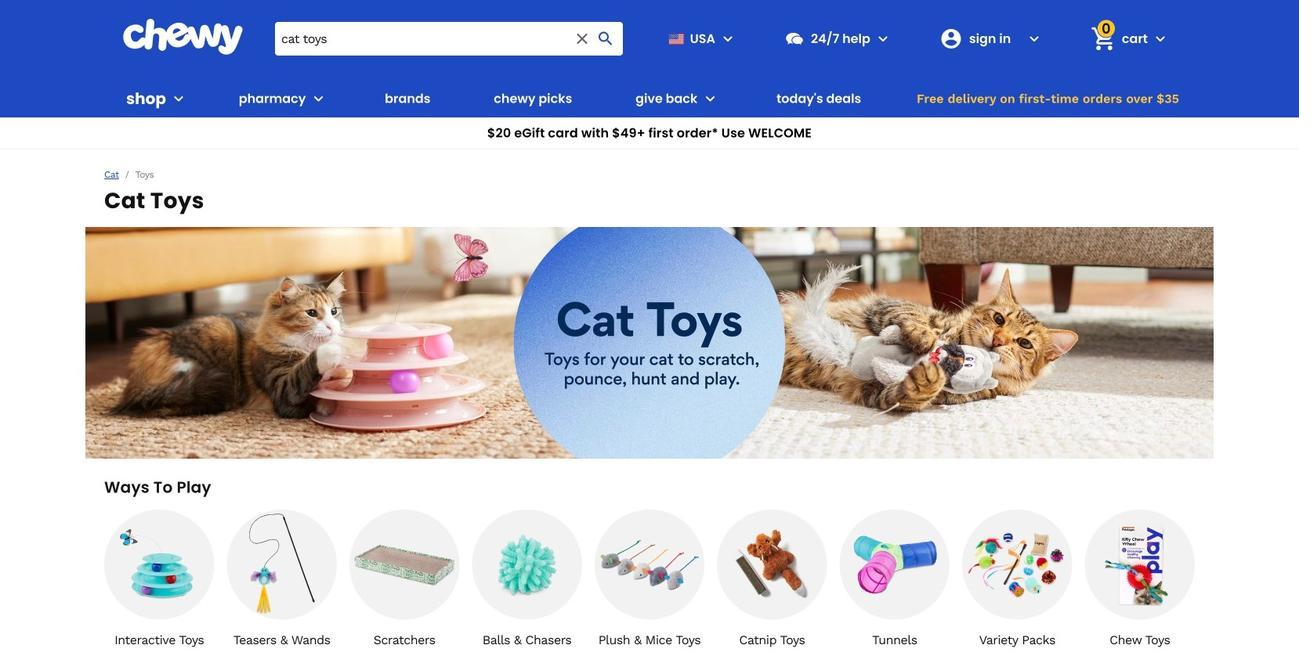 Task type: vqa. For each thing, say whether or not it's contained in the screenshot.
Search text box
yes



Task type: describe. For each thing, give the bounding box(es) containing it.
scratchers image
[[349, 510, 460, 620]]

plush & mice toys image
[[595, 510, 705, 620]]

account menu image
[[1025, 29, 1044, 48]]

chewy home image
[[122, 19, 244, 55]]

menu image
[[169, 89, 188, 108]]

cart menu image
[[1151, 29, 1170, 48]]

interactive toys image
[[104, 510, 214, 620]]

Product search field
[[275, 22, 623, 55]]

chew toys image
[[1085, 510, 1195, 620]]

menu image
[[719, 29, 737, 48]]

chewy support image
[[784, 28, 805, 49]]

pharmacy menu image
[[309, 89, 328, 108]]



Task type: locate. For each thing, give the bounding box(es) containing it.
cat toys. toys for your cat to scratch, pounce, hunt and play. image
[[85, 227, 1214, 459]]

site banner
[[0, 0, 1299, 150]]

items image
[[1090, 25, 1117, 53]]

teasers & wands image
[[227, 510, 337, 620]]

balls & chasers image
[[472, 510, 582, 620]]

submit search image
[[596, 29, 615, 48]]

give back menu image
[[701, 89, 720, 108]]

Search text field
[[275, 22, 623, 55]]

catnip toys image
[[717, 510, 827, 620]]

tunnels image
[[840, 510, 950, 620]]

variety packs image
[[962, 510, 1073, 620]]

help menu image
[[874, 29, 892, 48]]

delete search image
[[573, 29, 592, 48]]



